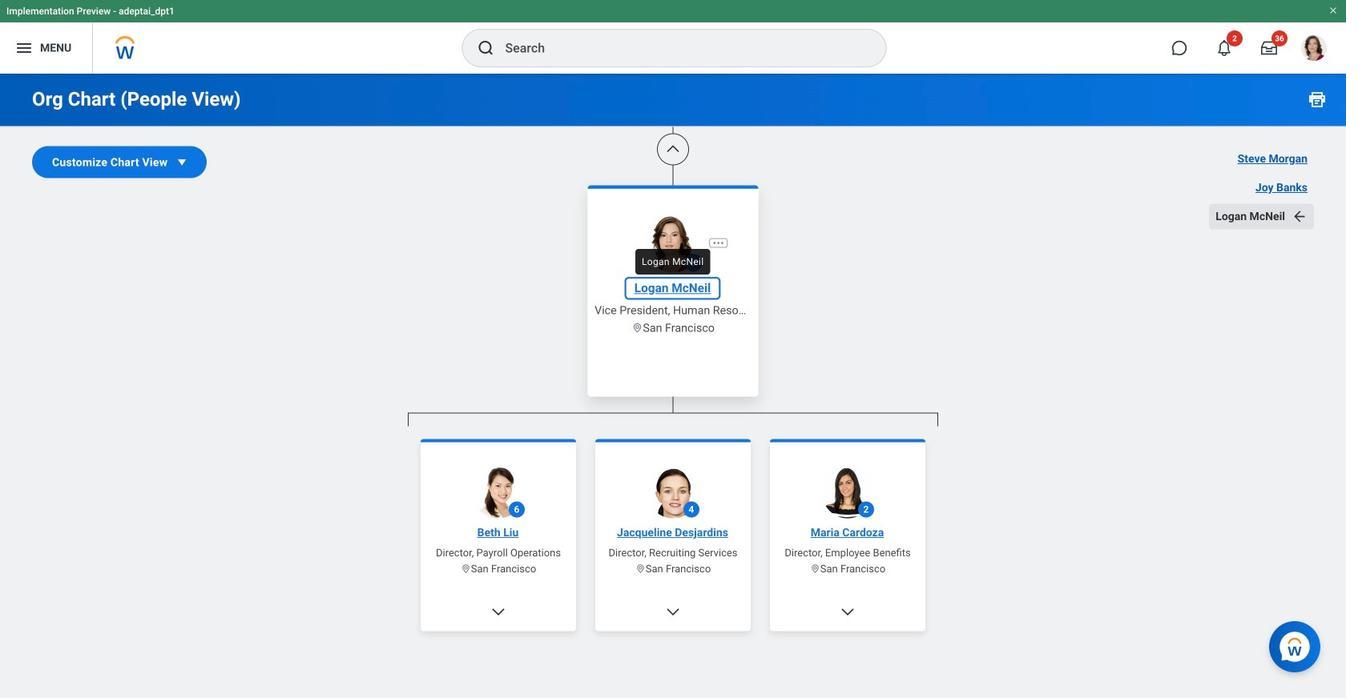 Task type: locate. For each thing, give the bounding box(es) containing it.
justify image
[[14, 38, 34, 58]]

main content
[[0, 0, 1347, 699]]

tooltip
[[631, 244, 715, 280]]

inbox large image
[[1262, 40, 1278, 56]]

Search Workday  search field
[[505, 30, 853, 66]]

close environment banner image
[[1329, 6, 1339, 15]]

1 chevron down image from the left
[[491, 605, 507, 621]]

0 horizontal spatial location image
[[461, 564, 471, 575]]

chevron down image
[[491, 605, 507, 621], [840, 605, 856, 621]]

search image
[[477, 38, 496, 58]]

2 chevron down image from the left
[[840, 605, 856, 621]]

2 horizontal spatial location image
[[810, 564, 821, 575]]

1 horizontal spatial chevron down image
[[840, 605, 856, 621]]

banner
[[0, 0, 1347, 74]]

location image
[[632, 323, 643, 334], [461, 564, 471, 575], [810, 564, 821, 575]]

0 horizontal spatial chevron down image
[[491, 605, 507, 621]]

location image for 1st chevron down image from right
[[810, 564, 821, 575]]



Task type: vqa. For each thing, say whether or not it's contained in the screenshot.
CARET DOWN 'icon'
yes



Task type: describe. For each thing, give the bounding box(es) containing it.
chevron down image
[[665, 605, 681, 621]]

arrow left image
[[1292, 209, 1308, 225]]

caret down image
[[174, 154, 190, 170]]

location image
[[635, 564, 646, 575]]

1 horizontal spatial location image
[[632, 323, 643, 334]]

related actions image
[[712, 237, 725, 250]]

profile logan mcneil image
[[1302, 35, 1327, 64]]

print org chart image
[[1308, 90, 1327, 109]]

logan mcneil, logan mcneil, 3 direct reports element
[[408, 427, 939, 699]]

chevron up image
[[665, 141, 681, 158]]

location image for second chevron down image from the right
[[461, 564, 471, 575]]

notifications large image
[[1217, 40, 1233, 56]]



